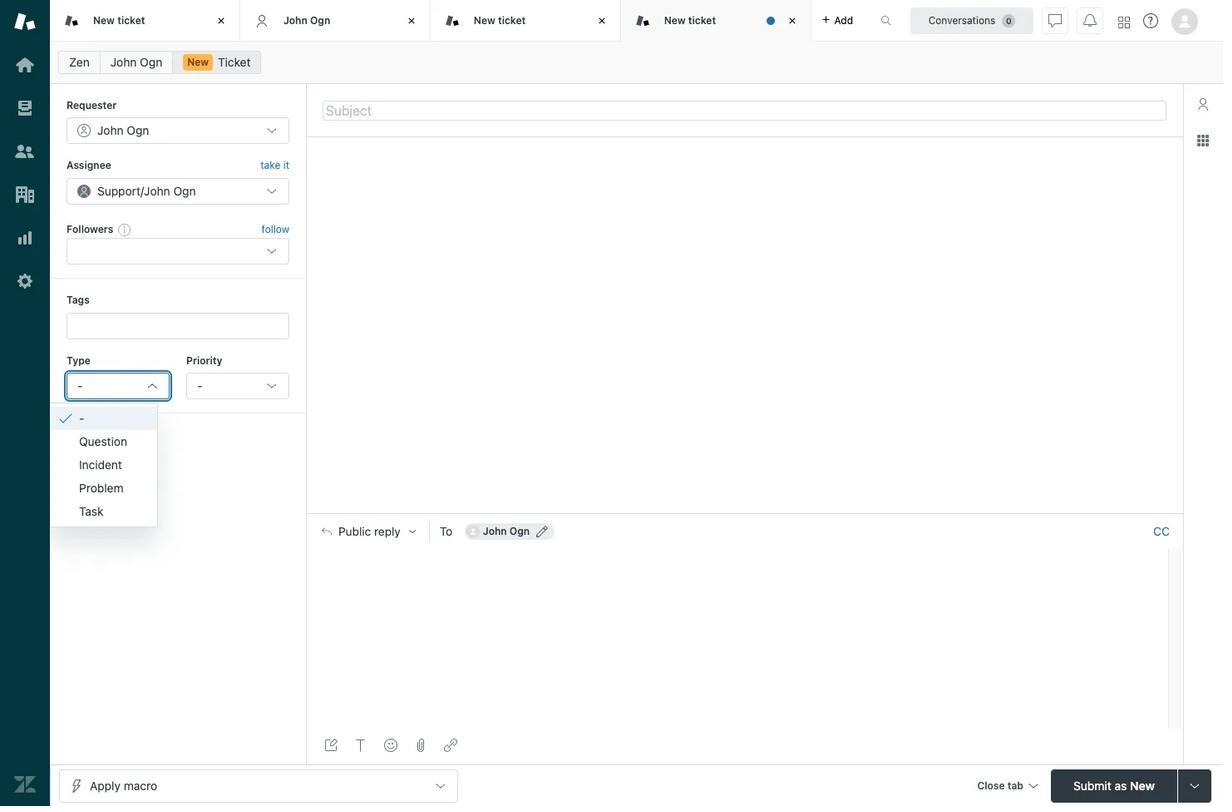 Task type: locate. For each thing, give the bounding box(es) containing it.
info on adding followers image
[[118, 223, 132, 236]]

- for priority
[[197, 378, 203, 393]]

priority
[[186, 354, 222, 367]]

views image
[[14, 97, 36, 119]]

ogn inside secondary element
[[140, 55, 162, 69]]

- up question
[[79, 411, 84, 425]]

2 close image from the left
[[784, 12, 801, 29]]

take it
[[261, 159, 290, 172]]

1 horizontal spatial new ticket
[[474, 14, 526, 26]]

zendesk image
[[14, 774, 36, 795]]

task option
[[49, 500, 157, 523]]

submit
[[1074, 778, 1112, 792]]

close tab
[[978, 779, 1024, 792]]

close
[[978, 779, 1005, 792]]

0 horizontal spatial - button
[[67, 373, 170, 399]]

john ogn inside secondary element
[[110, 55, 162, 69]]

john ogn
[[284, 14, 331, 26], [110, 55, 162, 69], [97, 123, 149, 138], [483, 525, 530, 538]]

new ticket
[[93, 14, 145, 26], [474, 14, 526, 26], [664, 14, 716, 26]]

1 horizontal spatial close image
[[784, 12, 801, 29]]

/
[[141, 184, 144, 198]]

2 new ticket from the left
[[474, 14, 526, 26]]

ticket
[[218, 55, 251, 69]]

followers element
[[67, 238, 290, 265]]

-
[[77, 378, 83, 393], [197, 378, 203, 393], [79, 411, 84, 425]]

- down priority
[[197, 378, 203, 393]]

0 horizontal spatial close image
[[213, 12, 230, 29]]

type list box
[[48, 402, 158, 527]]

get started image
[[14, 54, 36, 76]]

conversations button
[[911, 7, 1034, 34]]

new ticket for 1st new ticket tab from the left
[[93, 14, 145, 26]]

tarashultz49@gmail.com image
[[467, 525, 480, 539]]

close tab button
[[970, 769, 1045, 805]]

admin image
[[14, 270, 36, 292]]

draft mode image
[[324, 739, 338, 752]]

- button for type
[[67, 373, 170, 399]]

1 horizontal spatial ticket
[[498, 14, 526, 26]]

new ticket tab
[[50, 0, 240, 42], [431, 0, 621, 42], [621, 0, 812, 42]]

1 close image from the left
[[403, 12, 420, 29]]

0 horizontal spatial close image
[[403, 12, 420, 29]]

zendesk support image
[[14, 11, 36, 32]]

0 horizontal spatial ticket
[[117, 14, 145, 26]]

followers
[[67, 223, 113, 235]]

follow
[[262, 223, 290, 235]]

conversations
[[929, 14, 996, 26]]

2 horizontal spatial ticket
[[689, 14, 716, 26]]

3 new ticket tab from the left
[[621, 0, 812, 42]]

Subject field
[[323, 100, 1167, 120]]

add
[[835, 14, 854, 26]]

close image up ticket
[[213, 12, 230, 29]]

macro
[[124, 778, 157, 792]]

2 - button from the left
[[186, 373, 290, 399]]

john ogn inside tab
[[284, 14, 331, 26]]

2 horizontal spatial new ticket
[[664, 14, 716, 26]]

requester element
[[67, 118, 290, 144]]

0 horizontal spatial new ticket
[[93, 14, 145, 26]]

new
[[93, 14, 115, 26], [474, 14, 496, 26], [664, 14, 686, 26], [187, 56, 209, 68], [1131, 778, 1155, 792]]

1 horizontal spatial - button
[[186, 373, 290, 399]]

- button
[[67, 373, 170, 399], [186, 373, 290, 399]]

john inside john ogn link
[[110, 55, 137, 69]]

close image
[[403, 12, 420, 29], [784, 12, 801, 29]]

- for type
[[77, 378, 83, 393]]

requester
[[67, 99, 117, 111]]

format text image
[[354, 739, 368, 752]]

apply macro
[[90, 778, 157, 792]]

apps image
[[1197, 134, 1210, 147]]

Tags field
[[79, 317, 274, 334]]

public reply button
[[307, 514, 429, 549]]

1 new ticket from the left
[[93, 14, 145, 26]]

tab
[[1008, 779, 1024, 792]]

- button up - option
[[67, 373, 170, 399]]

close image
[[213, 12, 230, 29], [594, 12, 610, 29]]

assignee element
[[67, 178, 290, 204]]

1 horizontal spatial close image
[[594, 12, 610, 29]]

add button
[[812, 0, 864, 41]]

close image inside john ogn tab
[[403, 12, 420, 29]]

question
[[79, 434, 127, 448]]

john
[[284, 14, 308, 26], [110, 55, 137, 69], [97, 123, 124, 138], [144, 184, 170, 198], [483, 525, 507, 538]]

- inside - option
[[79, 411, 84, 425]]

close image up secondary element
[[594, 12, 610, 29]]

support
[[97, 184, 141, 198]]

- button down priority
[[186, 373, 290, 399]]

- down the 'type'
[[77, 378, 83, 393]]

3 new ticket from the left
[[664, 14, 716, 26]]

secondary element
[[50, 46, 1224, 79]]

zen link
[[58, 51, 100, 74]]

ticket
[[117, 14, 145, 26], [498, 14, 526, 26], [689, 14, 716, 26]]

1 - button from the left
[[67, 373, 170, 399]]

problem option
[[49, 476, 157, 500]]

ogn inside tab
[[310, 14, 331, 26]]

cc button
[[1154, 524, 1171, 539]]

- option
[[49, 406, 157, 430]]

as
[[1115, 778, 1127, 792]]

ogn
[[310, 14, 331, 26], [140, 55, 162, 69], [127, 123, 149, 138], [173, 184, 196, 198], [510, 525, 530, 538]]

to
[[440, 524, 453, 539]]

minimize composer image
[[738, 507, 752, 520]]



Task type: vqa. For each thing, say whether or not it's contained in the screenshot.
text at the bottom of page
no



Task type: describe. For each thing, give the bounding box(es) containing it.
support / john ogn
[[97, 184, 196, 198]]

zen
[[69, 55, 90, 69]]

1 ticket from the left
[[117, 14, 145, 26]]

organizations image
[[14, 184, 36, 205]]

customers image
[[14, 141, 36, 162]]

it
[[283, 159, 290, 172]]

add attachment image
[[414, 739, 428, 752]]

edit user image
[[537, 526, 548, 538]]

new inside secondary element
[[187, 56, 209, 68]]

2 new ticket tab from the left
[[431, 0, 621, 42]]

submit as new
[[1074, 778, 1155, 792]]

1 close image from the left
[[213, 12, 230, 29]]

2 close image from the left
[[594, 12, 610, 29]]

reporting image
[[14, 227, 36, 249]]

zendesk products image
[[1119, 16, 1131, 28]]

tags
[[67, 294, 90, 306]]

john inside requester element
[[97, 123, 124, 138]]

task
[[79, 504, 104, 518]]

public
[[339, 525, 371, 539]]

notifications image
[[1084, 14, 1097, 27]]

- button for priority
[[186, 373, 290, 399]]

john ogn link
[[100, 51, 173, 74]]

incident option
[[49, 453, 157, 476]]

take it button
[[261, 158, 290, 175]]

1 new ticket tab from the left
[[50, 0, 240, 42]]

tabs tab list
[[50, 0, 864, 42]]

cc
[[1154, 524, 1170, 539]]

add link (cmd k) image
[[444, 739, 458, 752]]

get help image
[[1144, 13, 1159, 28]]

question option
[[49, 430, 157, 453]]

insert emojis image
[[384, 739, 398, 752]]

john inside assignee element
[[144, 184, 170, 198]]

button displays agent's chat status as invisible. image
[[1049, 14, 1062, 27]]

incident
[[79, 457, 122, 471]]

new ticket for 3rd new ticket tab
[[664, 14, 716, 26]]

take
[[261, 159, 281, 172]]

type
[[67, 354, 91, 367]]

3 ticket from the left
[[689, 14, 716, 26]]

follow button
[[262, 222, 290, 237]]

problem
[[79, 481, 124, 495]]

2 ticket from the left
[[498, 14, 526, 26]]

apply
[[90, 778, 121, 792]]

ogn inside assignee element
[[173, 184, 196, 198]]

john ogn inside requester element
[[97, 123, 149, 138]]

customer context image
[[1197, 97, 1210, 111]]

public reply
[[339, 525, 401, 539]]

john ogn tab
[[240, 0, 431, 42]]

main element
[[0, 0, 50, 806]]

displays possible ticket submission types image
[[1189, 779, 1202, 792]]

assignee
[[67, 159, 111, 172]]

reply
[[374, 525, 401, 539]]

new ticket for second new ticket tab from right
[[474, 14, 526, 26]]

ogn inside requester element
[[127, 123, 149, 138]]

john inside john ogn tab
[[284, 14, 308, 26]]



